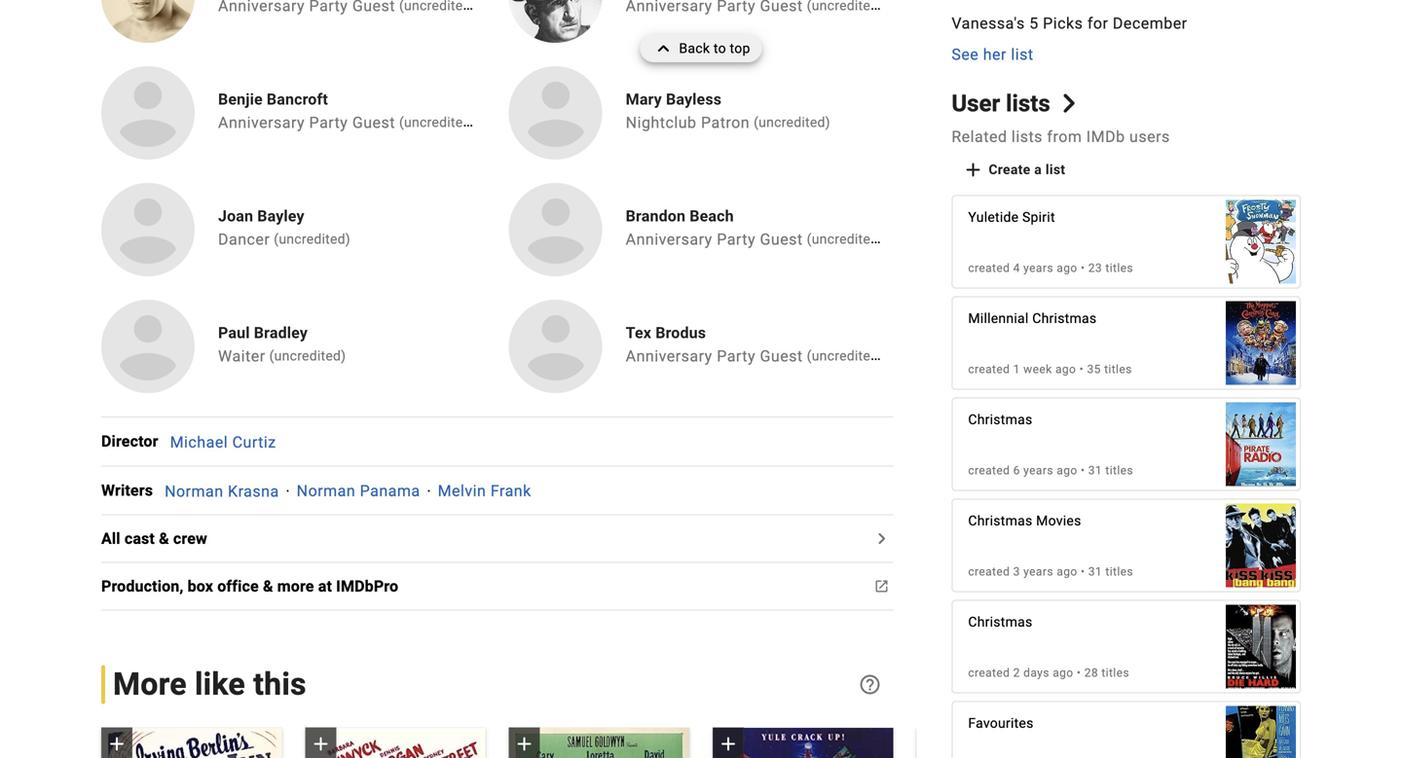 Task type: locate. For each thing, give the bounding box(es) containing it.
guest for beach
[[760, 230, 803, 249]]

6
[[1013, 464, 1020, 478]]

list inside button
[[1046, 162, 1065, 178]]

ago right 6
[[1057, 464, 1077, 478]]

anniversary party guest link down beach
[[626, 230, 803, 249]]

christmas
[[1032, 311, 1097, 327], [968, 412, 1033, 428], [968, 513, 1033, 529], [968, 614, 1033, 631]]

anniversary down the benjie
[[218, 114, 305, 132]]

31 for christmas movies
[[1088, 565, 1102, 579]]

party for beach
[[717, 230, 756, 249]]

user lists
[[952, 89, 1050, 117]]

(uncredited) inside paul bradley waiter (uncredited)
[[269, 348, 346, 364]]

created 6 years ago • 31 titles
[[968, 464, 1133, 478]]

party down benjie bancroft link
[[309, 114, 348, 132]]

norman krasna button
[[165, 482, 279, 501]]

5 created from the top
[[968, 667, 1010, 680]]

list inside button
[[1011, 45, 1034, 64]]

anniversary for benjie
[[218, 114, 305, 132]]

1 years from the top
[[1023, 261, 1053, 275]]

• left 28
[[1077, 667, 1081, 680]]

created for christmas
[[968, 565, 1010, 579]]

(uncredited) down benjie bancroft link
[[399, 114, 476, 131]]

more
[[277, 578, 314, 596]]

anniversary party guest link down 'bancroft'
[[218, 114, 395, 132]]

• left 35
[[1079, 363, 1084, 376]]

nightclub patron link
[[626, 114, 750, 132]]

1 vertical spatial anniversary party guest link
[[626, 230, 803, 249]]

norman left panama
[[297, 482, 356, 501]]

0 vertical spatial guest
[[352, 114, 395, 132]]

a
[[1034, 162, 1042, 178]]

to
[[714, 40, 726, 56]]

see
[[952, 45, 979, 64]]

lists for related
[[1012, 128, 1043, 146]]

created 3 years ago • 31 titles
[[968, 565, 1133, 579]]

1 vertical spatial &
[[263, 578, 273, 596]]

norman up crew
[[165, 482, 224, 501]]

years for spirit
[[1023, 261, 1053, 275]]

(uncredited) inside tex brodus anniversary party guest (uncredited)
[[807, 348, 883, 364]]

created left 3
[[968, 565, 1010, 579]]

titles for christmas
[[1104, 363, 1132, 376]]

anniversary down brodus on the top
[[626, 347, 712, 366]]

crew
[[173, 530, 207, 548]]

melvin frank button
[[438, 482, 531, 501]]

lists up create a list
[[1012, 128, 1043, 146]]

brandon
[[626, 207, 686, 226]]

list
[[1011, 45, 1034, 64], [1046, 162, 1065, 178]]

vanessa's 5 picks for december
[[952, 14, 1187, 32]]

norman panama
[[297, 482, 420, 501]]

see full cast and crew element up 'cast'
[[101, 479, 165, 502]]

see full cast and crew element up writers
[[101, 430, 170, 453]]

35
[[1087, 363, 1101, 376]]

guest down brandon beach link
[[760, 230, 803, 249]]

top
[[730, 40, 750, 56]]

guest inside "benjie bancroft anniversary party guest (uncredited)"
[[352, 114, 395, 132]]

created
[[968, 261, 1010, 275], [968, 363, 1010, 376], [968, 464, 1010, 478], [968, 565, 1010, 579], [968, 667, 1010, 680]]

& left more
[[263, 578, 273, 596]]

0 vertical spatial lists
[[1006, 89, 1050, 117]]

1 vertical spatial years
[[1023, 464, 1053, 478]]

lists
[[1006, 89, 1050, 117], [1012, 128, 1043, 146]]

3 created from the top
[[968, 464, 1010, 478]]

party inside "benjie bancroft anniversary party guest (uncredited)"
[[309, 114, 348, 132]]

(uncredited) down mary bayless link
[[754, 114, 830, 131]]

created 1 week ago • 35 titles
[[968, 363, 1132, 376]]

2 created from the top
[[968, 363, 1010, 376]]

mary
[[626, 90, 662, 109]]

2 norman from the left
[[297, 482, 356, 501]]

2 vertical spatial guest
[[760, 347, 803, 366]]

yuletide
[[968, 209, 1019, 225]]

benjie bancroft anniversary party guest (uncredited)
[[218, 90, 476, 132]]

like
[[195, 667, 245, 703]]

0 vertical spatial see full cast and crew element
[[101, 430, 170, 453]]

• down movies
[[1081, 565, 1085, 579]]

0 vertical spatial list
[[1011, 45, 1034, 64]]

party for bancroft
[[309, 114, 348, 132]]

(uncredited) down brandon beach link
[[807, 231, 883, 247]]

paul bradley link
[[218, 323, 354, 343]]

0 vertical spatial anniversary party guest link
[[218, 114, 395, 132]]

guest
[[352, 114, 395, 132], [760, 230, 803, 249], [760, 347, 803, 366]]

party inside tex brodus anniversary party guest (uncredited)
[[717, 347, 756, 366]]

party down tex brodus link
[[717, 347, 756, 366]]

party
[[309, 114, 348, 132], [717, 230, 756, 249], [717, 347, 756, 366]]

created 4 years ago • 23 titles
[[968, 261, 1133, 275]]

add image for 2nd group from the left
[[309, 733, 332, 756]]

31 right 6
[[1088, 464, 1102, 478]]

ago right 3
[[1057, 565, 1077, 579]]

benjie
[[218, 90, 263, 109]]

1 horizontal spatial norman
[[297, 482, 356, 501]]

(uncredited) down the paul bradley link
[[269, 348, 346, 364]]

anniversary inside brandon beach anniversary party guest (uncredited)
[[626, 230, 712, 249]]

years right 3
[[1023, 565, 1053, 579]]

2 vertical spatial years
[[1023, 565, 1053, 579]]

31 for christmas
[[1088, 464, 1102, 478]]

0 horizontal spatial norman
[[165, 482, 224, 501]]

christmas in connecticut image
[[305, 728, 486, 758]]

related lists from imdb users
[[952, 128, 1170, 146]]

anniversary party guest link for benjie bancroft
[[218, 114, 395, 132]]

her
[[983, 45, 1007, 64]]

brandon beach link
[[626, 207, 884, 226]]

0 horizontal spatial list
[[1011, 45, 1034, 64]]

michael
[[170, 433, 228, 452]]

add image inside create a list button
[[961, 158, 985, 182]]

party inside brandon beach anniversary party guest (uncredited)
[[717, 230, 756, 249]]

guest for brodus
[[760, 347, 803, 366]]

& right 'cast'
[[159, 530, 169, 548]]

titles
[[1106, 261, 1133, 275], [1104, 363, 1132, 376], [1106, 464, 1133, 478], [1106, 565, 1133, 579], [1102, 667, 1129, 680]]

anniversary
[[218, 114, 305, 132], [626, 230, 712, 249], [626, 347, 712, 366]]

add image
[[105, 733, 129, 756]]

titles for movies
[[1106, 565, 1133, 579]]

(uncredited) down the joan bayley link
[[274, 231, 350, 247]]

party down brandon beach link
[[717, 230, 756, 249]]

see her list
[[952, 45, 1034, 64]]

1 vertical spatial 31
[[1088, 565, 1102, 579]]

guest down benjie bancroft link
[[352, 114, 395, 132]]

created left 1
[[968, 363, 1010, 376]]

3 years from the top
[[1023, 565, 1053, 579]]

writers
[[101, 481, 153, 500]]

1 vertical spatial lists
[[1012, 128, 1043, 146]]

years right 4
[[1023, 261, 1053, 275]]

christmas down 3
[[968, 614, 1033, 631]]

see full cast and crew image
[[870, 527, 893, 551]]

2 years from the top
[[1023, 464, 1053, 478]]

1 31 from the top
[[1088, 464, 1102, 478]]

vanessa's
[[952, 14, 1025, 32]]

ago left 23
[[1057, 261, 1077, 275]]

2 31 from the top
[[1088, 565, 1102, 579]]

anniversary party guest link down brodus on the top
[[626, 347, 803, 366]]

1 vertical spatial see full cast and crew element
[[101, 479, 165, 502]]

spirit
[[1022, 209, 1055, 225]]

chris penn, stellan skarsgård, paul bettany, and sienna guillory in kiss kiss bang bang (2001) image
[[1226, 494, 1296, 598]]

user
[[952, 89, 1000, 117]]

joan bayley dancer (uncredited)
[[218, 207, 350, 249]]

group
[[101, 728, 282, 758], [305, 728, 486, 758], [509, 728, 689, 758], [713, 728, 893, 758], [917, 728, 1097, 758]]

anniversary inside tex brodus anniversary party guest (uncredited)
[[626, 347, 712, 366]]

see full cast and crew element
[[101, 430, 170, 453], [101, 479, 165, 502]]

frosty the snowman (1969) image
[[1226, 190, 1296, 294]]

created left 4
[[968, 261, 1010, 275]]

1 vertical spatial list
[[1046, 162, 1065, 178]]

(uncredited)
[[399, 114, 476, 131], [754, 114, 830, 131], [274, 231, 350, 247], [807, 231, 883, 247], [269, 348, 346, 364], [807, 348, 883, 364]]

2 vertical spatial party
[[717, 347, 756, 366]]

1 vertical spatial party
[[717, 230, 756, 249]]

anniversary down brandon
[[626, 230, 712, 249]]

christmas down 6
[[968, 513, 1033, 529]]

christmas down 1
[[968, 412, 1033, 428]]

production, box office & more at imdbpro button
[[101, 575, 410, 598]]

•
[[1081, 261, 1085, 275], [1079, 363, 1084, 376], [1081, 464, 1085, 478], [1081, 565, 1085, 579], [1077, 667, 1081, 680]]

add image
[[961, 158, 985, 182], [309, 733, 332, 756], [513, 733, 536, 756], [717, 733, 740, 756]]

31 right 3
[[1088, 565, 1102, 579]]

&
[[159, 530, 169, 548], [263, 578, 273, 596]]

imdb
[[1086, 128, 1125, 146]]

list right a
[[1046, 162, 1065, 178]]

0 vertical spatial years
[[1023, 261, 1053, 275]]

0 vertical spatial party
[[309, 114, 348, 132]]

1 norman from the left
[[165, 482, 224, 501]]

2 vertical spatial anniversary
[[626, 347, 712, 366]]

4 created from the top
[[968, 565, 1010, 579]]

guest inside brandon beach anniversary party guest (uncredited)
[[760, 230, 803, 249]]

2 see full cast and crew element from the top
[[101, 479, 165, 502]]

years for movies
[[1023, 565, 1053, 579]]

days
[[1023, 667, 1049, 680]]

ago right week
[[1055, 363, 1076, 376]]

lists left chevron right inline icon
[[1006, 89, 1050, 117]]

christmas down the created 4 years ago • 23 titles
[[1032, 311, 1097, 327]]

add image for 3rd group
[[513, 733, 536, 756]]

joan bayley link
[[218, 207, 358, 226]]

guest inside tex brodus anniversary party guest (uncredited)
[[760, 347, 803, 366]]

list for see her list
[[1011, 45, 1034, 64]]

titles for spirit
[[1106, 261, 1133, 275]]

created left 6
[[968, 464, 1010, 478]]

5
[[1029, 14, 1039, 32]]

list right the her
[[1011, 45, 1034, 64]]

guest down tex brodus link
[[760, 347, 803, 366]]

1 vertical spatial anniversary
[[626, 230, 712, 249]]

director
[[101, 433, 158, 451]]

created left 2
[[968, 667, 1010, 680]]

1 created from the top
[[968, 261, 1010, 275]]

0 vertical spatial &
[[159, 530, 169, 548]]

years right 6
[[1023, 464, 1053, 478]]

(uncredited) down tex brodus link
[[807, 348, 883, 364]]

movies
[[1036, 513, 1081, 529]]

• left 23
[[1081, 261, 1085, 275]]

1 horizontal spatial list
[[1046, 162, 1065, 178]]

3
[[1013, 565, 1020, 579]]

mary bayless nightclub patron (uncredited)
[[626, 90, 830, 132]]

joan
[[218, 207, 253, 226]]

3 group from the left
[[509, 728, 689, 758]]

1 see full cast and crew element from the top
[[101, 430, 170, 453]]

2 vertical spatial anniversary party guest link
[[626, 347, 803, 366]]

1 vertical spatial guest
[[760, 230, 803, 249]]

millennial christmas
[[968, 311, 1097, 327]]

this
[[253, 667, 306, 703]]

0 vertical spatial anniversary
[[218, 114, 305, 132]]

ago
[[1057, 261, 1077, 275], [1055, 363, 1076, 376], [1057, 464, 1077, 478], [1057, 565, 1077, 579], [1053, 667, 1073, 680]]

0 vertical spatial 31
[[1088, 464, 1102, 478]]

anniversary inside "benjie bancroft anniversary party guest (uncredited)"
[[218, 114, 305, 132]]



Task type: describe. For each thing, give the bounding box(es) containing it.
back to top button
[[640, 35, 762, 62]]

• for christmas
[[1079, 363, 1084, 376]]

users
[[1130, 128, 1170, 146]]

dancer link
[[218, 230, 270, 249]]

norman for norman panama
[[297, 482, 356, 501]]

beach
[[690, 207, 734, 226]]

national lampoon's christmas vacation image
[[713, 728, 893, 758]]

seven brides for seven brothers image
[[917, 728, 1097, 758]]

imdbpro
[[336, 578, 398, 596]]

at
[[318, 578, 332, 596]]

user lists link
[[952, 89, 1078, 117]]

december
[[1113, 14, 1187, 32]]

(uncredited) inside joan bayley dancer (uncredited)
[[274, 231, 350, 247]]

melvin
[[438, 482, 486, 501]]

tex
[[626, 324, 651, 342]]

more like this
[[113, 667, 306, 703]]

• for movies
[[1081, 565, 1085, 579]]

guest for bancroft
[[352, 114, 395, 132]]

norman krasna
[[165, 482, 279, 501]]

for
[[1087, 14, 1108, 32]]

picks
[[1043, 14, 1083, 32]]

anniversary party guest link for brandon beach
[[626, 230, 803, 249]]

created 2 days ago • 28 titles
[[968, 667, 1129, 680]]

chevron right inline image
[[1060, 94, 1078, 113]]

anniversary for brandon
[[626, 230, 712, 249]]

favourites link
[[953, 696, 1300, 758]]

5 group from the left
[[917, 728, 1097, 758]]

more information image
[[858, 673, 881, 697]]

lists for user
[[1006, 89, 1050, 117]]

office
[[217, 578, 259, 596]]

bradley
[[254, 324, 308, 342]]

al bain image
[[101, 0, 195, 43]]

paul bradley waiter (uncredited)
[[218, 324, 346, 366]]

4 group from the left
[[713, 728, 893, 758]]

back
[[679, 40, 710, 56]]

anniversary party guest link for tex brodus
[[626, 347, 803, 366]]

create
[[989, 162, 1031, 178]]

vanessa's 5 picks for december link
[[952, 11, 1301, 35]]

(uncredited) inside "benjie bancroft anniversary party guest (uncredited)"
[[399, 114, 476, 131]]

all
[[101, 530, 120, 548]]

• up movies
[[1081, 464, 1085, 478]]

brodus
[[655, 324, 706, 342]]

melvin frank
[[438, 482, 531, 501]]

expand less image
[[652, 35, 679, 62]]

created for yuletide
[[968, 261, 1010, 275]]

frank
[[491, 482, 531, 501]]

see her list button
[[952, 43, 1034, 66]]

28
[[1084, 667, 1098, 680]]

nightclub
[[626, 114, 697, 132]]

benjie bancroft link
[[218, 90, 476, 109]]

ago for movies
[[1057, 565, 1077, 579]]

production, box office & more at imdbpro
[[101, 578, 398, 596]]

bruce willis in die hard (1988) image
[[1226, 595, 1296, 699]]

all cast & crew
[[101, 530, 207, 548]]

add image for 2nd group from the right
[[717, 733, 740, 756]]

ago for spirit
[[1057, 261, 1077, 275]]

mary bayless link
[[626, 90, 838, 109]]

back to top
[[679, 40, 750, 56]]

2 group from the left
[[305, 728, 486, 758]]

waiter link
[[218, 347, 265, 366]]

(uncredited) inside mary bayless nightclub patron (uncredited)
[[754, 114, 830, 131]]

1
[[1013, 363, 1020, 376]]

frank baker image
[[509, 0, 602, 43]]

ago for christmas
[[1055, 363, 1076, 376]]

michael curtiz
[[170, 433, 276, 452]]

waiter
[[218, 347, 265, 366]]

created for millennial
[[968, 363, 1010, 376]]

tex brodus anniversary party guest (uncredited)
[[626, 324, 883, 366]]

23
[[1088, 261, 1102, 275]]

ago right days
[[1053, 667, 1073, 680]]

1 horizontal spatial &
[[263, 578, 273, 596]]

norman panama button
[[297, 482, 420, 501]]

cast
[[124, 530, 155, 548]]

paul
[[218, 324, 250, 342]]

michael caine, frank oz, dave goelz, and steve whitmire in the muppet christmas carol (1992) image
[[1226, 291, 1296, 395]]

krasna
[[228, 482, 279, 501]]

party for brodus
[[717, 347, 756, 366]]

1 group from the left
[[101, 728, 282, 758]]

list for create a list
[[1046, 162, 1065, 178]]

philip seymour hoffman, nick frost, rhys ifans, bill nighy, and talulah riley in the boat that rocked (2009) image
[[1226, 393, 1296, 496]]

related
[[952, 128, 1007, 146]]

millennial
[[968, 311, 1029, 327]]

all cast & crew button
[[101, 527, 219, 551]]

see full cast and crew element containing writers
[[101, 479, 165, 502]]

bayless
[[666, 90, 722, 109]]

anniversary for tex
[[626, 347, 712, 366]]

from
[[1047, 128, 1082, 146]]

holiday inn image
[[101, 728, 282, 758]]

0 horizontal spatial &
[[159, 530, 169, 548]]

tex brodus link
[[626, 323, 884, 343]]

panama
[[360, 482, 420, 501]]

curtiz
[[232, 433, 276, 452]]

production, box office & more at imdbpro image
[[870, 575, 893, 598]]

create a list
[[989, 162, 1065, 178]]

dancer
[[218, 230, 270, 249]]

create a list button
[[952, 152, 1081, 187]]

brandon beach anniversary party guest (uncredited)
[[626, 207, 883, 249]]

4
[[1013, 261, 1020, 275]]

(uncredited) inside brandon beach anniversary party guest (uncredited)
[[807, 231, 883, 247]]

bancroft
[[267, 90, 328, 109]]

add to watchlist image
[[917, 728, 948, 758]]

week
[[1023, 363, 1052, 376]]

yuletide spirit
[[968, 209, 1055, 225]]

production,
[[101, 578, 183, 596]]

see full cast and crew element containing director
[[101, 430, 170, 453]]

favourites
[[968, 716, 1034, 732]]

patron
[[701, 114, 750, 132]]

michael curtiz button
[[170, 433, 276, 452]]

anthony perkins, john gavin, janet leigh, and heather dawn may in psycho (1960) image
[[1226, 696, 1296, 758]]

box
[[188, 578, 213, 596]]

• for spirit
[[1081, 261, 1085, 275]]

the bishop's wife image
[[509, 728, 689, 758]]

norman for norman krasna
[[165, 482, 224, 501]]

more
[[113, 667, 187, 703]]



Task type: vqa. For each thing, say whether or not it's contained in the screenshot.


